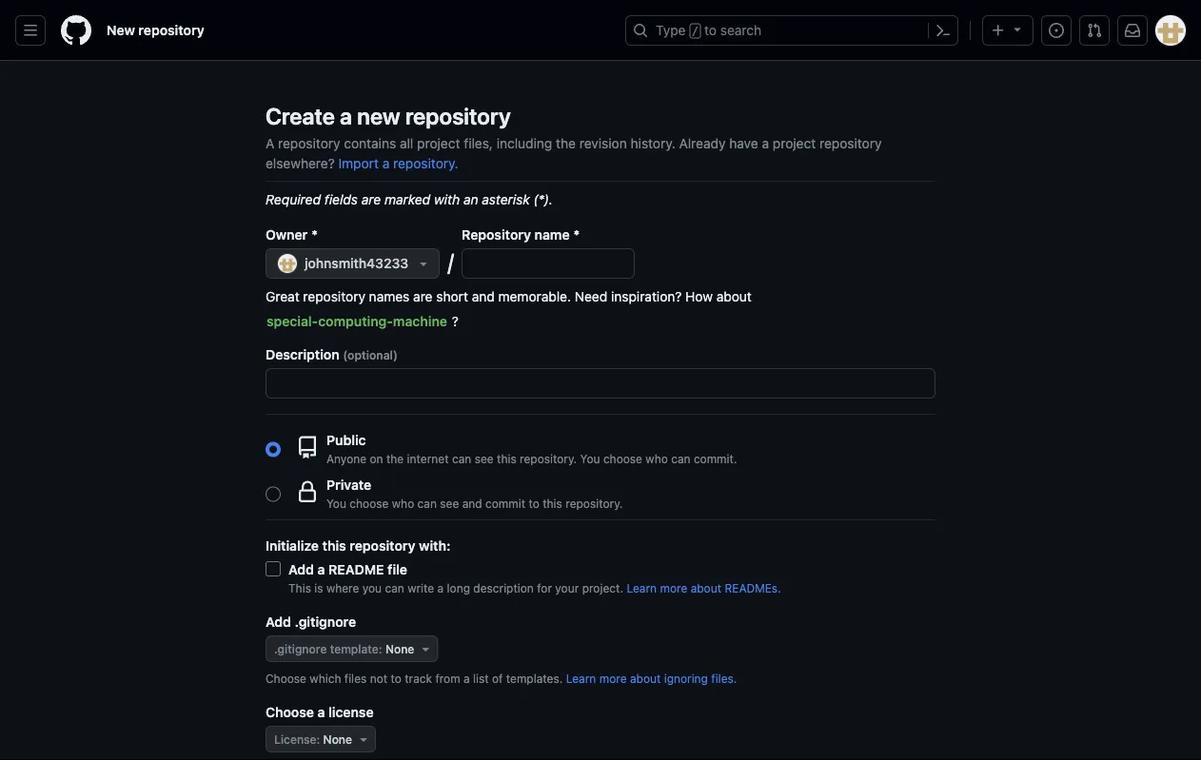 Task type: describe. For each thing, give the bounding box(es) containing it.
more inside 'add a readme file this is where you can write a long description for your project. learn more about readmes.'
[[660, 582, 688, 595]]

great repository names are short and memorable. need inspiration? how about special-computing-machine ?
[[266, 288, 756, 329]]

johnsmith43233 button
[[266, 249, 440, 279]]

license : none
[[274, 733, 352, 746]]

list
[[473, 672, 489, 686]]

Private radio
[[266, 487, 281, 502]]

description (optional)
[[266, 347, 398, 362]]

1 vertical spatial none
[[323, 733, 352, 746]]

1 vertical spatial triangle down image
[[356, 732, 371, 747]]

1 vertical spatial more
[[600, 672, 627, 686]]

how
[[686, 288, 713, 304]]

already
[[679, 135, 726, 151]]

templates.
[[506, 672, 563, 686]]

with:
[[419, 538, 451, 554]]

history.
[[631, 135, 676, 151]]

1 vertical spatial .gitignore
[[274, 643, 327, 656]]

0 horizontal spatial this
[[322, 538, 346, 554]]

.gitignore template : none
[[274, 643, 415, 656]]

about inside 'add a readme file this is where you can write a long description for your project. learn more about readmes.'
[[691, 582, 722, 595]]

you inside private you choose who can see and commit to this repository.
[[327, 497, 347, 510]]

file
[[388, 562, 408, 577]]

commit.
[[694, 452, 737, 466]]

repository. inside private you choose who can see and commit to this repository.
[[566, 497, 623, 510]]

internet
[[407, 452, 449, 466]]

homepage image
[[61, 15, 91, 46]]

import a repository. link
[[339, 155, 458, 171]]

about inside great repository names are short and memorable. need inspiration? how about special-computing-machine ?
[[717, 288, 752, 304]]

a up license : none
[[318, 705, 325, 720]]

revision
[[580, 135, 627, 151]]

including
[[497, 135, 553, 151]]

type
[[656, 22, 686, 38]]

see inside public anyone on the internet can see this repository. you choose who can commit.
[[475, 452, 494, 466]]

triangle down image inside johnsmith43233 popup button
[[416, 256, 432, 271]]

(*).
[[534, 191, 553, 207]]

command palette image
[[936, 23, 951, 38]]

import a repository.
[[339, 155, 458, 171]]

names
[[369, 288, 410, 304]]

plus image
[[991, 23, 1006, 38]]

description
[[266, 347, 340, 362]]

all
[[400, 135, 414, 151]]

is
[[314, 582, 323, 595]]

can inside private you choose who can see and commit to this repository.
[[418, 497, 437, 510]]

template
[[330, 643, 379, 656]]

repository. inside public anyone on the internet can see this repository. you choose who can commit.
[[520, 452, 577, 466]]

0 horizontal spatial learn
[[566, 672, 596, 686]]

required fields are marked with an asterisk (*).
[[266, 191, 553, 207]]

this
[[288, 582, 311, 595]]

machine
[[393, 314, 448, 329]]

learn more about readmes. link
[[627, 582, 781, 595]]

add .gitignore
[[266, 614, 356, 630]]

Repository text field
[[463, 249, 634, 278]]

with
[[434, 191, 460, 207]]

owner
[[266, 227, 308, 242]]

repository name *
[[462, 227, 580, 242]]

contains
[[344, 135, 396, 151]]

track
[[405, 672, 432, 686]]

for
[[537, 582, 552, 595]]

of
[[492, 672, 503, 686]]

who inside private you choose who can see and commit to this repository.
[[392, 497, 414, 510]]

you inside public anyone on the internet can see this repository. you choose who can commit.
[[580, 452, 600, 466]]

repository inside great repository names are short and memorable. need inspiration? how about special-computing-machine ?
[[303, 288, 366, 304]]

which
[[310, 672, 341, 686]]

a repository contains all project files, including the revision history.
[[266, 135, 676, 151]]

repository
[[462, 227, 531, 242]]

ignoring
[[664, 672, 708, 686]]

a left long
[[438, 582, 444, 595]]

can right internet
[[452, 452, 472, 466]]

add for add .gitignore
[[266, 614, 291, 630]]

not
[[370, 672, 388, 686]]

and inside private you choose who can see and commit to this repository.
[[462, 497, 482, 510]]

private
[[327, 477, 372, 493]]

public
[[327, 432, 366, 448]]

choose for choose a license
[[266, 705, 314, 720]]

1 vertical spatial :
[[317, 733, 320, 746]]

new repository
[[107, 22, 204, 38]]

files.
[[712, 672, 737, 686]]

public anyone on the internet can see this repository. you choose who can commit.
[[327, 432, 737, 466]]

0 vertical spatial repository.
[[393, 155, 458, 171]]

1 horizontal spatial none
[[386, 643, 415, 656]]

great
[[266, 288, 300, 304]]

asterisk
[[482, 191, 530, 207]]

(optional)
[[343, 348, 398, 362]]

short
[[436, 288, 468, 304]]

who inside public anyone on the internet can see this repository. you choose who can commit.
[[646, 452, 668, 466]]

long
[[447, 582, 470, 595]]

/ inside type / to search
[[692, 25, 699, 38]]

2 vertical spatial about
[[630, 672, 661, 686]]

import
[[339, 155, 379, 171]]

name
[[535, 227, 570, 242]]

0 horizontal spatial triangle down image
[[418, 642, 434, 657]]

need
[[575, 288, 608, 304]]

readmes.
[[725, 582, 781, 595]]

computing-
[[318, 314, 393, 329]]



Task type: locate. For each thing, give the bounding box(es) containing it.
this right commit
[[543, 497, 563, 510]]

learn inside 'add a readme file this is where you can write a long description for your project. learn more about readmes.'
[[627, 582, 657, 595]]

description
[[474, 582, 534, 595]]

type / to search
[[656, 22, 762, 38]]

you
[[363, 582, 382, 595]]

choose left which
[[266, 672, 307, 686]]

1 vertical spatial learn
[[566, 672, 596, 686]]

choose inside public anyone on the internet can see this repository. you choose who can commit.
[[604, 452, 643, 466]]

1 horizontal spatial learn
[[627, 582, 657, 595]]

1 vertical spatial the
[[386, 452, 404, 466]]

marked
[[385, 191, 431, 207]]

add up this
[[288, 562, 314, 577]]

more left "ignoring"
[[600, 672, 627, 686]]

to right commit
[[529, 497, 540, 510]]

elsewhere?
[[266, 155, 335, 171]]

repository.
[[393, 155, 458, 171], [520, 452, 577, 466], [566, 497, 623, 510]]

add
[[288, 562, 314, 577], [266, 614, 291, 630]]

1 horizontal spatial triangle down image
[[1010, 21, 1025, 37]]

1 vertical spatial you
[[327, 497, 347, 510]]

/
[[692, 25, 699, 38], [448, 249, 454, 275]]

0 vertical spatial more
[[660, 582, 688, 595]]

2 vertical spatial repository.
[[566, 497, 623, 510]]

see up private you choose who can see and commit to this repository.
[[475, 452, 494, 466]]

see up with:
[[440, 497, 459, 510]]

0 horizontal spatial see
[[440, 497, 459, 510]]

0 vertical spatial choose
[[266, 672, 307, 686]]

owner *
[[266, 227, 318, 242]]

0 vertical spatial about
[[717, 288, 752, 304]]

a left new at the top left of the page
[[340, 103, 352, 129]]

* right 'owner'
[[312, 227, 318, 242]]

1 vertical spatial to
[[529, 497, 540, 510]]

private you choose who can see and commit to this repository.
[[327, 477, 623, 510]]

special-computing-machine button
[[266, 307, 448, 337]]

this inside public anyone on the internet can see this repository. you choose who can commit.
[[497, 452, 517, 466]]

0 horizontal spatial are
[[362, 191, 381, 207]]

0 vertical spatial this
[[497, 452, 517, 466]]

fields
[[325, 191, 358, 207]]

1 horizontal spatial this
[[497, 452, 517, 466]]

readme
[[329, 562, 384, 577]]

who
[[646, 452, 668, 466], [392, 497, 414, 510]]

1 horizontal spatial project
[[773, 135, 816, 151]]

you
[[580, 452, 600, 466], [327, 497, 347, 510]]

1 horizontal spatial triangle down image
[[416, 256, 432, 271]]

0 vertical spatial add
[[288, 562, 314, 577]]

more right project.
[[660, 582, 688, 595]]

None text field
[[267, 369, 935, 398]]

are up machine
[[413, 288, 433, 304]]

and left commit
[[462, 497, 482, 510]]

an
[[464, 191, 478, 207]]

new
[[357, 103, 401, 129]]

repository. down public anyone on the internet can see this repository. you choose who can commit.
[[566, 497, 623, 510]]

this inside private you choose who can see and commit to this repository.
[[543, 497, 563, 510]]

.gitignore
[[295, 614, 356, 630], [274, 643, 327, 656]]

0 horizontal spatial the
[[386, 452, 404, 466]]

: up not
[[379, 643, 382, 656]]

project right the all
[[417, 135, 460, 151]]

0 vertical spatial see
[[475, 452, 494, 466]]

anyone
[[327, 452, 367, 466]]

0 vertical spatial triangle down image
[[1010, 21, 1025, 37]]

this up commit
[[497, 452, 517, 466]]

triangle down image up track
[[418, 642, 434, 657]]

0 vertical spatial the
[[556, 135, 576, 151]]

this up readme
[[322, 538, 346, 554]]

a left list
[[464, 672, 470, 686]]

0 vertical spatial :
[[379, 643, 382, 656]]

see inside private you choose who can see and commit to this repository.
[[440, 497, 459, 510]]

a down contains
[[382, 155, 390, 171]]

1 project from the left
[[417, 135, 460, 151]]

0 horizontal spatial choose
[[350, 497, 389, 510]]

and right short
[[472, 288, 495, 304]]

choose
[[266, 672, 307, 686], [266, 705, 314, 720]]

required
[[266, 191, 321, 207]]

can up with:
[[418, 497, 437, 510]]

triangle down image down the license
[[356, 732, 371, 747]]

triangle down image up machine
[[416, 256, 432, 271]]

0 horizontal spatial project
[[417, 135, 460, 151]]

can left commit.
[[671, 452, 691, 466]]

are
[[362, 191, 381, 207], [413, 288, 433, 304]]

1 vertical spatial choose
[[266, 705, 314, 720]]

a inside already have a project repository elsewhere?
[[762, 135, 769, 151]]

1 horizontal spatial the
[[556, 135, 576, 151]]

1 vertical spatial repository.
[[520, 452, 577, 466]]

:
[[379, 643, 382, 656], [317, 733, 320, 746]]

0 horizontal spatial *
[[312, 227, 318, 242]]

to left search
[[705, 22, 717, 38]]

0 horizontal spatial who
[[392, 497, 414, 510]]

triangle down image
[[1010, 21, 1025, 37], [418, 642, 434, 657]]

initialize
[[266, 538, 319, 554]]

2 vertical spatial this
[[322, 538, 346, 554]]

are right fields
[[362, 191, 381, 207]]

already have a project repository elsewhere?
[[266, 135, 882, 171]]

?
[[452, 314, 459, 329]]

initialize this repository with:
[[266, 538, 451, 554]]

choose which files not to track from a list of templates. learn more about ignoring files.
[[266, 672, 737, 686]]

choose left commit.
[[604, 452, 643, 466]]

triangle down image
[[416, 256, 432, 271], [356, 732, 371, 747]]

can inside 'add a readme file this is where you can write a long description for your project. learn more about readmes.'
[[385, 582, 404, 595]]

choose for choose which files not to track from a list of templates. learn more about ignoring files.
[[266, 672, 307, 686]]

Add a README file checkbox
[[266, 562, 281, 577]]

a
[[266, 135, 274, 151]]

johnsmith43233
[[305, 256, 409, 271]]

the left revision in the top of the page
[[556, 135, 576, 151]]

choose inside private you choose who can see and commit to this repository.
[[350, 497, 389, 510]]

2 * from the left
[[574, 227, 580, 242]]

1 horizontal spatial *
[[574, 227, 580, 242]]

2 choose from the top
[[266, 705, 314, 720]]

0 horizontal spatial to
[[391, 672, 402, 686]]

a right have
[[762, 135, 769, 151]]

: down choose a license
[[317, 733, 320, 746]]

1 vertical spatial are
[[413, 288, 433, 304]]

learn more about ignoring files. link
[[566, 672, 737, 686]]

1 vertical spatial see
[[440, 497, 459, 510]]

none down the license
[[323, 733, 352, 746]]

2 project from the left
[[773, 135, 816, 151]]

write
[[408, 582, 434, 595]]

1 vertical spatial triangle down image
[[418, 642, 434, 657]]

files
[[344, 672, 367, 686]]

* right name
[[574, 227, 580, 242]]

inspiration?
[[611, 288, 682, 304]]

license
[[329, 705, 374, 720]]

issue opened image
[[1049, 23, 1064, 38]]

and inside great repository names are short and memorable. need inspiration? how about special-computing-machine ?
[[472, 288, 495, 304]]

your
[[555, 582, 579, 595]]

repository. up commit
[[520, 452, 577, 466]]

project
[[417, 135, 460, 151], [773, 135, 816, 151]]

about right how at the top right
[[717, 288, 752, 304]]

add down this
[[266, 614, 291, 630]]

0 vertical spatial are
[[362, 191, 381, 207]]

license
[[274, 733, 317, 746]]

create
[[266, 103, 335, 129]]

choose down the private
[[350, 497, 389, 510]]

1 * from the left
[[312, 227, 318, 242]]

special-
[[267, 314, 318, 329]]

1 choose from the top
[[266, 672, 307, 686]]

0 horizontal spatial :
[[317, 733, 320, 746]]

/ right type
[[692, 25, 699, 38]]

0 horizontal spatial none
[[323, 733, 352, 746]]

1 horizontal spatial are
[[413, 288, 433, 304]]

from
[[435, 672, 461, 686]]

to inside private you choose who can see and commit to this repository.
[[529, 497, 540, 510]]

this
[[497, 452, 517, 466], [543, 497, 563, 510], [322, 538, 346, 554]]

1 horizontal spatial choose
[[604, 452, 643, 466]]

0 vertical spatial to
[[705, 22, 717, 38]]

a up the is
[[318, 562, 325, 577]]

1 vertical spatial choose
[[350, 497, 389, 510]]

more
[[660, 582, 688, 595], [600, 672, 627, 686]]

0 vertical spatial and
[[472, 288, 495, 304]]

2 vertical spatial to
[[391, 672, 402, 686]]

1 vertical spatial add
[[266, 614, 291, 630]]

lock image
[[296, 481, 319, 504]]

1 vertical spatial who
[[392, 497, 414, 510]]

repository. down the all
[[393, 155, 458, 171]]

to right not
[[391, 672, 402, 686]]

Public radio
[[266, 442, 281, 458]]

on
[[370, 452, 383, 466]]

have
[[730, 135, 759, 151]]

see
[[475, 452, 494, 466], [440, 497, 459, 510]]

.gitignore up .gitignore template : none
[[295, 614, 356, 630]]

0 vertical spatial you
[[580, 452, 600, 466]]

none
[[386, 643, 415, 656], [323, 733, 352, 746]]

memorable.
[[499, 288, 571, 304]]

triangle down image right plus image on the right top
[[1010, 21, 1025, 37]]

who left commit.
[[646, 452, 668, 466]]

0 vertical spatial none
[[386, 643, 415, 656]]

and
[[472, 288, 495, 304], [462, 497, 482, 510]]

project.
[[582, 582, 624, 595]]

project inside already have a project repository elsewhere?
[[773, 135, 816, 151]]

2 horizontal spatial to
[[705, 22, 717, 38]]

notifications image
[[1125, 23, 1141, 38]]

0 vertical spatial triangle down image
[[416, 256, 432, 271]]

1 horizontal spatial /
[[692, 25, 699, 38]]

choose a license
[[266, 705, 374, 720]]

are inside great repository names are short and memorable. need inspiration? how about special-computing-machine ?
[[413, 288, 433, 304]]

about left readmes. on the bottom
[[691, 582, 722, 595]]

0 horizontal spatial more
[[600, 672, 627, 686]]

learn
[[627, 582, 657, 595], [566, 672, 596, 686]]

none up track
[[386, 643, 415, 656]]

create a new repository
[[266, 103, 511, 129]]

learn right templates.
[[566, 672, 596, 686]]

0 vertical spatial .gitignore
[[295, 614, 356, 630]]

/ up short
[[448, 249, 454, 275]]

1 vertical spatial this
[[543, 497, 563, 510]]

add a readme file this is where you can write a long description for your project. learn more about readmes.
[[288, 562, 781, 595]]

learn right project.
[[627, 582, 657, 595]]

add for add a readme file this is where you can write a long description for your project. learn more about readmes.
[[288, 562, 314, 577]]

the inside public anyone on the internet can see this repository. you choose who can commit.
[[386, 452, 404, 466]]

0 horizontal spatial triangle down image
[[356, 732, 371, 747]]

where
[[326, 582, 359, 595]]

1 horizontal spatial you
[[580, 452, 600, 466]]

0 horizontal spatial /
[[448, 249, 454, 275]]

1 horizontal spatial who
[[646, 452, 668, 466]]

1 horizontal spatial :
[[379, 643, 382, 656]]

git pull request image
[[1087, 23, 1103, 38]]

repository
[[138, 22, 204, 38], [405, 103, 511, 129], [278, 135, 340, 151], [820, 135, 882, 151], [303, 288, 366, 304], [350, 538, 416, 554]]

1 vertical spatial and
[[462, 497, 482, 510]]

2 horizontal spatial this
[[543, 497, 563, 510]]

add inside 'add a readme file this is where you can write a long description for your project. learn more about readmes.'
[[288, 562, 314, 577]]

can down file
[[385, 582, 404, 595]]

about left "ignoring"
[[630, 672, 661, 686]]

who down internet
[[392, 497, 414, 510]]

1 vertical spatial about
[[691, 582, 722, 595]]

0 vertical spatial who
[[646, 452, 668, 466]]

the right on
[[386, 452, 404, 466]]

1 horizontal spatial see
[[475, 452, 494, 466]]

project right have
[[773, 135, 816, 151]]

repository inside already have a project repository elsewhere?
[[820, 135, 882, 151]]

0 horizontal spatial you
[[327, 497, 347, 510]]

new
[[107, 22, 135, 38]]

0 vertical spatial learn
[[627, 582, 657, 595]]

commit
[[486, 497, 526, 510]]

files,
[[464, 135, 493, 151]]

0 vertical spatial /
[[692, 25, 699, 38]]

repo image
[[296, 436, 319, 459]]

0 vertical spatial choose
[[604, 452, 643, 466]]

1 vertical spatial /
[[448, 249, 454, 275]]

1 horizontal spatial more
[[660, 582, 688, 595]]

1 horizontal spatial to
[[529, 497, 540, 510]]

.gitignore down add .gitignore
[[274, 643, 327, 656]]

choose up license
[[266, 705, 314, 720]]

search
[[721, 22, 762, 38]]



Task type: vqa. For each thing, say whether or not it's contained in the screenshot.
track
yes



